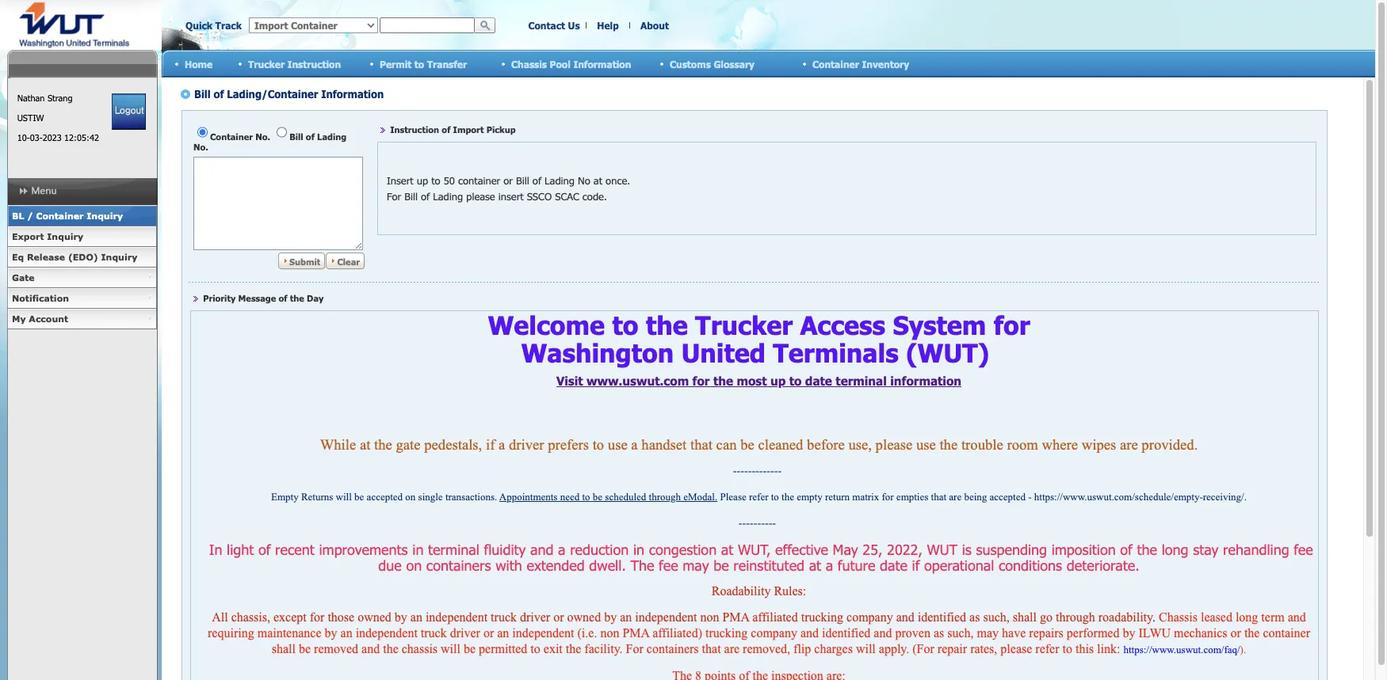 Task type: describe. For each thing, give the bounding box(es) containing it.
trucker
[[248, 58, 285, 69]]

customs glossary
[[670, 58, 755, 69]]

chassis pool information
[[511, 58, 631, 69]]

10-03-2023 12:05:43
[[17, 132, 99, 143]]

about
[[641, 20, 669, 31]]

instruction
[[287, 58, 341, 69]]

inquiry for container
[[87, 211, 123, 221]]

us
[[568, 20, 580, 31]]

home
[[185, 58, 213, 69]]

my account link
[[7, 309, 157, 330]]

to
[[414, 58, 424, 69]]

nathan
[[17, 93, 45, 103]]

gate
[[12, 273, 35, 283]]

10-
[[17, 132, 30, 143]]

help
[[597, 20, 619, 31]]

ustiw
[[17, 113, 44, 123]]

bl / container inquiry link
[[7, 206, 157, 227]]

permit
[[380, 58, 412, 69]]

/
[[27, 211, 33, 221]]

2023
[[43, 132, 62, 143]]

about link
[[641, 20, 669, 31]]

1 vertical spatial inquiry
[[47, 231, 83, 242]]

my account
[[12, 314, 68, 324]]

notification link
[[7, 289, 157, 309]]

quick track
[[185, 20, 242, 31]]

contact
[[528, 20, 565, 31]]

glossary
[[714, 58, 755, 69]]

release
[[27, 252, 65, 262]]

customs
[[670, 58, 711, 69]]

login image
[[112, 94, 146, 130]]

strang
[[47, 93, 73, 103]]

contact us link
[[528, 20, 580, 31]]

(edo)
[[68, 252, 98, 262]]

container inventory
[[813, 58, 909, 69]]

my
[[12, 314, 26, 324]]

eq release (edo) inquiry link
[[7, 247, 157, 268]]



Task type: locate. For each thing, give the bounding box(es) containing it.
1 horizontal spatial container
[[813, 58, 859, 69]]

notification
[[12, 293, 69, 304]]

track
[[215, 20, 242, 31]]

inventory
[[862, 58, 909, 69]]

0 horizontal spatial container
[[36, 211, 84, 221]]

container up export inquiry
[[36, 211, 84, 221]]

inquiry down bl / container inquiry
[[47, 231, 83, 242]]

export inquiry
[[12, 231, 83, 242]]

inquiry
[[87, 211, 123, 221], [47, 231, 83, 242], [101, 252, 137, 262]]

account
[[29, 314, 68, 324]]

inquiry up export inquiry link
[[87, 211, 123, 221]]

container
[[813, 58, 859, 69], [36, 211, 84, 221]]

contact us
[[528, 20, 580, 31]]

1 vertical spatial container
[[36, 211, 84, 221]]

03-
[[30, 132, 43, 143]]

trucker instruction
[[248, 58, 341, 69]]

nathan strang
[[17, 93, 73, 103]]

inquiry right (edo)
[[101, 252, 137, 262]]

12:05:43
[[64, 132, 99, 143]]

pool
[[550, 58, 571, 69]]

bl
[[12, 211, 24, 221]]

0 vertical spatial inquiry
[[87, 211, 123, 221]]

bl / container inquiry
[[12, 211, 123, 221]]

transfer
[[427, 58, 467, 69]]

help link
[[597, 20, 619, 31]]

chassis
[[511, 58, 547, 69]]

container left 'inventory'
[[813, 58, 859, 69]]

gate link
[[7, 268, 157, 289]]

quick
[[185, 20, 213, 31]]

inquiry for (edo)
[[101, 252, 137, 262]]

information
[[573, 58, 631, 69]]

permit to transfer
[[380, 58, 467, 69]]

eq
[[12, 252, 24, 262]]

2 vertical spatial inquiry
[[101, 252, 137, 262]]

None text field
[[380, 17, 475, 33]]

export inquiry link
[[7, 227, 157, 247]]

0 vertical spatial container
[[813, 58, 859, 69]]

eq release (edo) inquiry
[[12, 252, 137, 262]]

export
[[12, 231, 44, 242]]



Task type: vqa. For each thing, say whether or not it's contained in the screenshot.
10:32:09
no



